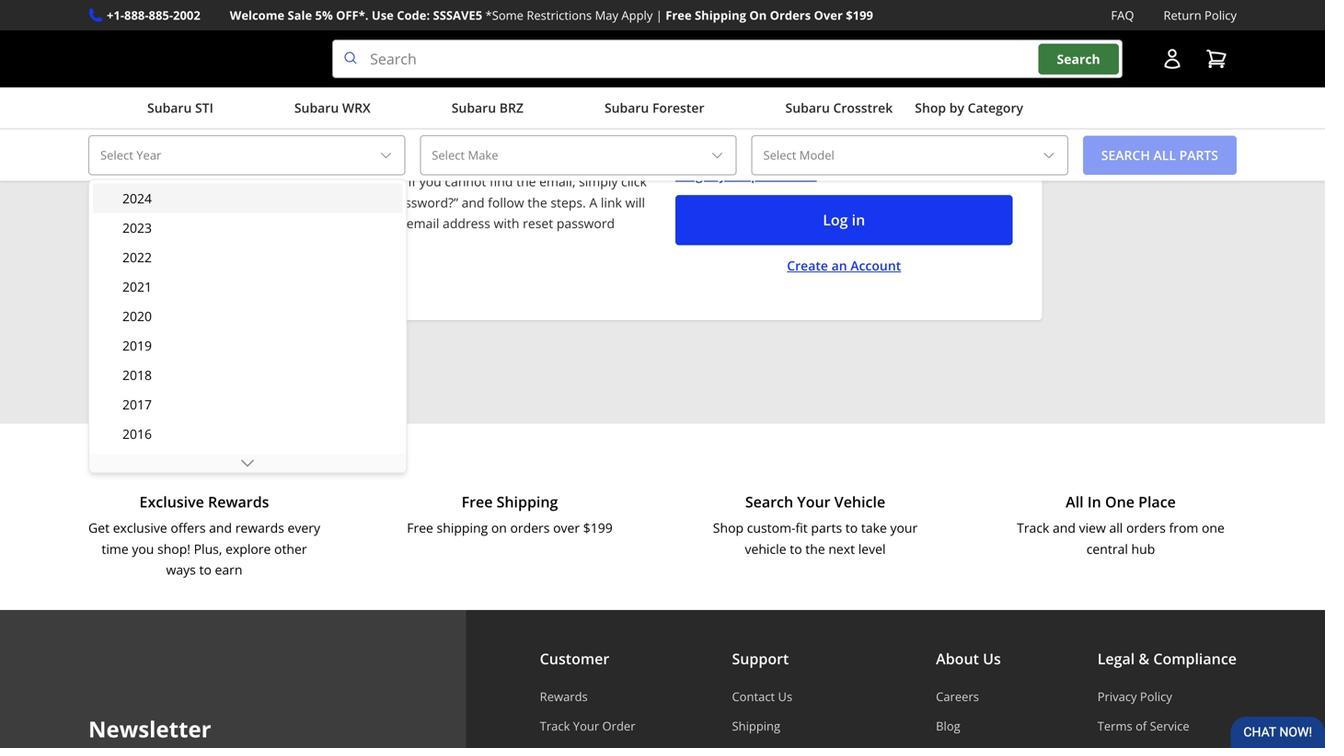 Task type: vqa. For each thing, say whether or not it's contained in the screenshot.
bottom the $573.80
no



Task type: describe. For each thing, give the bounding box(es) containing it.
password?
[[751, 166, 817, 184]]

privacy policy
[[1098, 688, 1173, 705]]

0 horizontal spatial on
[[384, 53, 402, 73]]

offers
[[171, 519, 206, 537]]

password.
[[343, 173, 405, 190]]

all
[[1110, 519, 1123, 537]]

order
[[603, 718, 636, 735]]

welcome! we hope you like the changes we've made. if you already had an account with us, you'll need to reset your password to access it once again. you may have received a link in your email asking you to reset your password. if you cannot find the email, simply click "forgot your password?" and follow the steps. a link will be sent to your email address with reset password instructions.
[[313, 89, 647, 253]]

0 horizontal spatial free
[[407, 519, 434, 537]]

site?
[[468, 53, 501, 73]]

terms of service
[[1098, 718, 1190, 735]]

0 horizontal spatial track
[[540, 718, 570, 735]]

+1-
[[107, 7, 124, 23]]

already
[[349, 110, 394, 127]]

an inside 'link'
[[832, 257, 847, 274]]

0 horizontal spatial email
[[407, 215, 440, 232]]

steps.
[[551, 194, 586, 211]]

find
[[490, 173, 513, 190]]

1 vertical spatial link
[[601, 194, 622, 211]]

to right sent
[[360, 215, 373, 232]]

we've
[[557, 89, 590, 106]]

access
[[454, 131, 493, 148]]

create
[[787, 257, 828, 274]]

first time on our new site?
[[313, 53, 501, 73]]

to inside exclusive rewards get exclusive offers and rewards every time you shop! plus, explore other ways to earn
[[199, 561, 212, 579]]

on inside free shipping free shipping on orders over $199
[[491, 519, 507, 537]]

1 horizontal spatial free
[[462, 492, 493, 512]]

the down email,
[[528, 194, 547, 211]]

in
[[1088, 492, 1102, 512]]

address
[[443, 215, 491, 232]]

return policy
[[1164, 7, 1237, 23]]

new
[[435, 53, 465, 73]]

we
[[375, 89, 394, 106]]

orders inside free shipping free shipping on orders over $199
[[510, 519, 550, 537]]

0 horizontal spatial link
[[409, 152, 430, 169]]

privacy policy link
[[1098, 688, 1237, 705]]

received
[[345, 152, 395, 169]]

0 vertical spatial $199
[[846, 7, 874, 23]]

restrictions
[[527, 7, 592, 23]]

sssave5
[[433, 7, 483, 23]]

parts
[[811, 519, 842, 537]]

in inside forgot your password? log in
[[852, 210, 866, 230]]

login to your account
[[313, 11, 546, 41]]

your inside search your vehicle shop custom-fit parts to take your vehicle to the next level
[[891, 519, 918, 537]]

1 horizontal spatial time
[[348, 53, 380, 73]]

the down asking
[[517, 173, 536, 190]]

contact us
[[732, 688, 793, 705]]

like
[[457, 89, 477, 106]]

address
[[713, 11, 763, 29]]

on
[[750, 7, 767, 23]]

first
[[313, 53, 344, 73]]

off*.
[[336, 7, 369, 23]]

2024
[[122, 190, 152, 207]]

2021
[[122, 278, 152, 296]]

return
[[1164, 7, 1202, 23]]

careers link
[[936, 688, 1001, 705]]

cannot
[[445, 173, 486, 190]]

have
[[313, 152, 341, 169]]

custom-
[[747, 519, 796, 537]]

track your order
[[540, 718, 636, 735]]

vehicle
[[745, 540, 787, 558]]

us for contact us
[[778, 688, 793, 705]]

one
[[1202, 519, 1225, 537]]

search your vehicle shop custom-fit parts to take your vehicle to the next level
[[713, 492, 918, 558]]

5%
[[315, 7, 333, 23]]

shipping
[[437, 519, 488, 537]]

shipping link
[[732, 718, 840, 735]]

shop!
[[157, 540, 191, 558]]

option inside list box
[[93, 449, 403, 478]]

hope
[[397, 89, 428, 106]]

careers
[[936, 688, 979, 705]]

forgot your password? log in
[[676, 166, 866, 230]]

and for exclusive rewards
[[209, 519, 232, 537]]

terms of service link
[[1098, 718, 1237, 735]]

service
[[1150, 718, 1190, 735]]

once
[[508, 131, 537, 148]]

to down you
[[582, 152, 595, 169]]

use
[[372, 7, 394, 23]]

one
[[1106, 492, 1135, 512]]

to up "may"
[[610, 110, 623, 127]]

and inside welcome! we hope you like the changes we've made. if you already had an account with us, you'll need to reset your password to access it once again. you may have received a link in your email asking you to reset your password. if you cannot find the email, simply click "forgot your password?" and follow the steps. a link will be sent to your email address with reset password instructions.
[[462, 194, 485, 211]]

made.
[[593, 89, 631, 106]]

the inside search your vehicle shop custom-fit parts to take your vehicle to the next level
[[806, 540, 825, 558]]

to left access
[[439, 131, 451, 148]]

sent
[[331, 215, 357, 232]]

create an account
[[787, 257, 901, 274]]

of
[[1136, 718, 1147, 735]]

0 horizontal spatial password
[[377, 131, 435, 148]]

1 vertical spatial reset
[[598, 152, 628, 169]]

get
[[88, 519, 110, 537]]

level
[[859, 540, 886, 558]]

plus,
[[194, 540, 222, 558]]

password?"
[[390, 194, 458, 211]]

+1-888-885-2002 link
[[107, 6, 200, 25]]

search for search
[[1057, 50, 1101, 68]]

simply
[[579, 173, 618, 190]]



Task type: locate. For each thing, give the bounding box(es) containing it.
your inside forgot your password? log in
[[719, 166, 748, 184]]

reset down "may"
[[598, 152, 628, 169]]

0 vertical spatial in
[[434, 152, 445, 169]]

us up shipping link
[[778, 688, 793, 705]]

hub
[[1132, 540, 1156, 558]]

2019
[[122, 337, 152, 354]]

1 vertical spatial shipping
[[497, 492, 558, 512]]

create an account link
[[787, 256, 901, 275]]

0 vertical spatial your
[[797, 492, 831, 512]]

free left shipping
[[407, 519, 434, 537]]

your down password.
[[359, 194, 387, 211]]

+1-888-885-2002
[[107, 7, 200, 23]]

you
[[580, 131, 602, 148]]

password
[[377, 131, 435, 148], [557, 215, 615, 232]]

1 vertical spatial free
[[462, 492, 493, 512]]

you down again.
[[557, 152, 579, 169]]

1 horizontal spatial search
[[1057, 50, 1101, 68]]

faq link
[[1112, 6, 1135, 25]]

0 horizontal spatial rewards
[[208, 492, 269, 512]]

link right "a" on the left of the page
[[601, 194, 622, 211]]

the
[[481, 89, 500, 106], [517, 173, 536, 190], [528, 194, 547, 211], [806, 540, 825, 558]]

reset
[[313, 131, 343, 148], [598, 152, 628, 169], [523, 215, 553, 232]]

your up cannot
[[448, 152, 476, 169]]

your down have
[[313, 173, 340, 190]]

time right first
[[348, 53, 380, 73]]

your up fit in the right of the page
[[797, 492, 831, 512]]

0 vertical spatial if
[[313, 110, 320, 127]]

exclusive
[[113, 519, 167, 537]]

welcome
[[230, 7, 285, 23]]

email address
[[676, 11, 763, 29]]

1 vertical spatial in
[[852, 210, 866, 230]]

1 vertical spatial $199
[[583, 519, 613, 537]]

code:
[[397, 7, 430, 23]]

list box containing 2024
[[88, 179, 407, 748]]

may
[[595, 7, 619, 23]]

ways
[[166, 561, 196, 579]]

you left like on the top of page
[[431, 89, 454, 106]]

2002
[[173, 7, 200, 23]]

the right like on the top of page
[[481, 89, 500, 106]]

"forgot
[[313, 194, 356, 211]]

policy up terms of service 'link'
[[1141, 688, 1173, 705]]

in right a
[[434, 152, 445, 169]]

reset up have
[[313, 131, 343, 148]]

terms
[[1098, 718, 1133, 735]]

your up received
[[346, 131, 374, 148]]

0 vertical spatial shipping
[[695, 7, 747, 23]]

0 horizontal spatial an
[[423, 110, 438, 127]]

track down rewards link
[[540, 718, 570, 735]]

policy for privacy policy
[[1141, 688, 1173, 705]]

0 vertical spatial reset
[[313, 131, 343, 148]]

compliance
[[1154, 649, 1237, 669]]

shipping up over
[[497, 492, 558, 512]]

return policy link
[[1164, 6, 1237, 25]]

0 vertical spatial us
[[983, 649, 1001, 669]]

885-
[[149, 7, 173, 23]]

to down fit in the right of the page
[[790, 540, 802, 558]]

shipping down contact
[[732, 718, 781, 735]]

search for search your vehicle shop custom-fit parts to take your vehicle to the next level
[[746, 492, 794, 512]]

0 horizontal spatial orders
[[510, 519, 550, 537]]

*some
[[486, 7, 524, 23]]

rewards inside exclusive rewards get exclusive offers and rewards every time you shop! plus, explore other ways to earn
[[208, 492, 269, 512]]

option
[[93, 449, 403, 478]]

search
[[1057, 50, 1101, 68], [746, 492, 794, 512]]

your
[[797, 492, 831, 512], [573, 718, 599, 735]]

1 horizontal spatial email
[[479, 152, 512, 169]]

your down rewards link
[[573, 718, 599, 735]]

1 horizontal spatial rewards
[[540, 688, 588, 705]]

0 vertical spatial an
[[423, 110, 438, 127]]

customer
[[540, 649, 610, 669]]

to down plus,
[[199, 561, 212, 579]]

an right create
[[832, 257, 847, 274]]

2 vertical spatial shipping
[[732, 718, 781, 735]]

1 vertical spatial rewards
[[540, 688, 588, 705]]

your for search
[[797, 492, 831, 512]]

0 vertical spatial link
[[409, 152, 430, 169]]

to right the off*.
[[376, 11, 398, 41]]

1 vertical spatial account
[[851, 257, 901, 274]]

if down welcome!
[[313, 110, 320, 127]]

2 horizontal spatial free
[[666, 7, 692, 23]]

on right shipping
[[491, 519, 507, 537]]

1 vertical spatial time
[[102, 540, 129, 558]]

and inside all in one place track and view all orders from one central hub
[[1053, 519, 1076, 537]]

us for about us
[[983, 649, 1001, 669]]

2 horizontal spatial and
[[1053, 519, 1076, 537]]

0 horizontal spatial policy
[[1141, 688, 1173, 705]]

0 horizontal spatial and
[[209, 519, 232, 537]]

legal & compliance
[[1098, 649, 1237, 669]]

account up site?
[[459, 11, 546, 41]]

fit
[[796, 519, 808, 537]]

0 horizontal spatial if
[[313, 110, 320, 127]]

newsletter
[[88, 714, 211, 744]]

if up password?"
[[408, 173, 416, 190]]

on left "our"
[[384, 53, 402, 73]]

you down exclusive
[[132, 540, 154, 558]]

search inside button
[[1057, 50, 1101, 68]]

support
[[732, 649, 789, 669]]

shipping
[[695, 7, 747, 23], [497, 492, 558, 512], [732, 718, 781, 735]]

888-
[[124, 7, 149, 23]]

rewards
[[235, 519, 284, 537]]

all
[[1066, 492, 1084, 512]]

time inside exclusive rewards get exclusive offers and rewards every time you shop! plus, explore other ways to earn
[[102, 540, 129, 558]]

your for track
[[573, 718, 599, 735]]

search inside search your vehicle shop custom-fit parts to take your vehicle to the next level
[[746, 492, 794, 512]]

your right take
[[891, 519, 918, 537]]

free up shipping
[[462, 492, 493, 512]]

1 horizontal spatial orders
[[1127, 519, 1166, 537]]

policy for return policy
[[1205, 7, 1237, 23]]

your down password?"
[[376, 215, 403, 232]]

orders left over
[[510, 519, 550, 537]]

you inside exclusive rewards get exclusive offers and rewards every time you shop! plus, explore other ways to earn
[[132, 540, 154, 558]]

1 vertical spatial us
[[778, 688, 793, 705]]

2022
[[122, 249, 152, 266]]

in inside welcome! we hope you like the changes we've made. if you already had an account with us, you'll need to reset your password to access it once again. you may have received a link in your email asking you to reset your password. if you cannot find the email, simply click "forgot your password?" and follow the steps. a link will be sent to your email address with reset password instructions.
[[434, 152, 445, 169]]

email down it at top
[[479, 152, 512, 169]]

a
[[399, 152, 406, 169]]

welcome sale 5% off*. use code: sssave5 *some restrictions may apply | free shipping on orders over $199
[[230, 7, 874, 23]]

orders up "hub"
[[1127, 519, 1166, 537]]

shipping left the on
[[695, 7, 747, 23]]

1 horizontal spatial on
[[491, 519, 507, 537]]

us right about
[[983, 649, 1001, 669]]

faq
[[1112, 7, 1135, 23]]

free shipping free shipping on orders over $199
[[407, 492, 613, 537]]

password
[[676, 88, 736, 105]]

2 orders from the left
[[1127, 519, 1166, 537]]

an right had
[[423, 110, 438, 127]]

track left view
[[1017, 519, 1050, 537]]

shipping inside free shipping free shipping on orders over $199
[[497, 492, 558, 512]]

group inside list box
[[93, 184, 403, 748]]

search input field
[[332, 40, 1123, 78]]

link right a
[[409, 152, 430, 169]]

an inside welcome! we hope you like the changes we've made. if you already had an account with us, you'll need to reset your password to access it once again. you may have received a link in your email asking you to reset your password. if you cannot find the email, simply click "forgot your password?" and follow the steps. a link will be sent to your email address with reset password instructions.
[[423, 110, 438, 127]]

and up address
[[462, 194, 485, 211]]

email,
[[540, 173, 576, 190]]

had
[[397, 110, 420, 127]]

in right the log
[[852, 210, 866, 230]]

1 vertical spatial with
[[494, 215, 520, 232]]

1 horizontal spatial reset
[[523, 215, 553, 232]]

1 horizontal spatial your
[[797, 492, 831, 512]]

Password password field
[[676, 111, 1013, 155]]

0 vertical spatial account
[[459, 11, 546, 41]]

with down follow
[[494, 215, 520, 232]]

other
[[274, 540, 307, 558]]

0 vertical spatial email
[[479, 152, 512, 169]]

0 horizontal spatial reset
[[313, 131, 343, 148]]

and for all in one place
[[1053, 519, 1076, 537]]

0 vertical spatial search
[[1057, 50, 1101, 68]]

the down parts
[[806, 540, 825, 558]]

policy
[[1205, 7, 1237, 23], [1141, 688, 1173, 705]]

0 vertical spatial rewards
[[208, 492, 269, 512]]

0 vertical spatial track
[[1017, 519, 1050, 537]]

2 horizontal spatial reset
[[598, 152, 628, 169]]

2016
[[122, 425, 152, 443]]

$199 right the over
[[846, 7, 874, 23]]

and inside exclusive rewards get exclusive offers and rewards every time you shop! plus, explore other ways to earn
[[209, 519, 232, 537]]

0 vertical spatial on
[[384, 53, 402, 73]]

your inside search your vehicle shop custom-fit parts to take your vehicle to the next level
[[797, 492, 831, 512]]

1 horizontal spatial an
[[832, 257, 847, 274]]

password down had
[[377, 131, 435, 148]]

list box
[[88, 179, 407, 748]]

time
[[348, 53, 380, 73], [102, 540, 129, 558]]

password down "a" on the left of the page
[[557, 215, 615, 232]]

over
[[814, 7, 843, 23]]

0 vertical spatial with
[[493, 110, 519, 127]]

instructions.
[[313, 236, 387, 253]]

2018
[[122, 366, 152, 384]]

link
[[409, 152, 430, 169], [601, 194, 622, 211]]

track inside all in one place track and view all orders from one central hub
[[1017, 519, 1050, 537]]

every
[[288, 519, 320, 537]]

1 horizontal spatial track
[[1017, 519, 1050, 537]]

0 vertical spatial time
[[348, 53, 380, 73]]

exclusive rewards get exclusive offers and rewards every time you shop! plus, explore other ways to earn
[[88, 492, 320, 579]]

1 vertical spatial policy
[[1141, 688, 1173, 705]]

2 vertical spatial free
[[407, 519, 434, 537]]

0 vertical spatial free
[[666, 7, 692, 23]]

rewards up rewards
[[208, 492, 269, 512]]

in
[[434, 152, 445, 169], [852, 210, 866, 230]]

account down log in "button"
[[851, 257, 901, 274]]

exclusive
[[140, 492, 204, 512]]

1 horizontal spatial policy
[[1205, 7, 1237, 23]]

vehicle
[[835, 492, 886, 512]]

free right |
[[666, 7, 692, 23]]

you down welcome!
[[324, 110, 346, 127]]

1 horizontal spatial in
[[852, 210, 866, 230]]

orders
[[770, 7, 811, 23]]

again.
[[540, 131, 576, 148]]

email
[[479, 152, 512, 169], [407, 215, 440, 232]]

1 vertical spatial your
[[573, 718, 599, 735]]

0 vertical spatial policy
[[1205, 7, 1237, 23]]

policy right return
[[1205, 7, 1237, 23]]

0 horizontal spatial time
[[102, 540, 129, 558]]

email down password?"
[[407, 215, 440, 232]]

$199
[[846, 7, 874, 23], [583, 519, 613, 537]]

and down all
[[1053, 519, 1076, 537]]

$199 inside free shipping free shipping on orders over $199
[[583, 519, 613, 537]]

Email Address text field
[[676, 34, 1013, 78]]

orders inside all in one place track and view all orders from one central hub
[[1127, 519, 1166, 537]]

follow
[[488, 194, 524, 211]]

1 vertical spatial on
[[491, 519, 507, 537]]

reset down steps.
[[523, 215, 553, 232]]

1 vertical spatial if
[[408, 173, 416, 190]]

next
[[829, 540, 855, 558]]

2023
[[122, 219, 152, 237]]

shop
[[713, 519, 744, 537]]

it
[[497, 131, 505, 148]]

contact
[[732, 688, 775, 705]]

us,
[[522, 110, 539, 127]]

your right forgot
[[719, 166, 748, 184]]

login
[[313, 11, 370, 41]]

0 horizontal spatial us
[[778, 688, 793, 705]]

1 horizontal spatial account
[[851, 257, 901, 274]]

and up plus,
[[209, 519, 232, 537]]

blog
[[936, 718, 961, 735]]

your up "our"
[[404, 11, 453, 41]]

time down get
[[102, 540, 129, 558]]

with up it at top
[[493, 110, 519, 127]]

0 horizontal spatial $199
[[583, 519, 613, 537]]

2 vertical spatial reset
[[523, 215, 553, 232]]

to
[[376, 11, 398, 41], [610, 110, 623, 127], [439, 131, 451, 148], [582, 152, 595, 169], [360, 215, 373, 232], [846, 519, 858, 537], [790, 540, 802, 558], [199, 561, 212, 579]]

1 horizontal spatial $199
[[846, 7, 874, 23]]

our
[[406, 53, 431, 73]]

to left take
[[846, 519, 858, 537]]

account inside 'link'
[[851, 257, 901, 274]]

place
[[1139, 492, 1176, 512]]

free
[[666, 7, 692, 23], [462, 492, 493, 512], [407, 519, 434, 537]]

contact us link
[[732, 688, 840, 705]]

$199 right over
[[583, 519, 613, 537]]

|
[[656, 7, 663, 23]]

1 vertical spatial search
[[746, 492, 794, 512]]

log in button
[[676, 195, 1013, 245]]

about
[[936, 649, 979, 669]]

explore
[[226, 540, 271, 558]]

1 vertical spatial an
[[832, 257, 847, 274]]

0 horizontal spatial in
[[434, 152, 445, 169]]

group containing 2024
[[93, 184, 403, 748]]

log
[[823, 210, 848, 230]]

rewards
[[208, 492, 269, 512], [540, 688, 588, 705]]

0 horizontal spatial account
[[459, 11, 546, 41]]

with
[[493, 110, 519, 127], [494, 215, 520, 232]]

1 horizontal spatial us
[[983, 649, 1001, 669]]

1 vertical spatial track
[[540, 718, 570, 735]]

click
[[621, 173, 647, 190]]

group
[[93, 184, 403, 748]]

0 vertical spatial password
[[377, 131, 435, 148]]

1 vertical spatial password
[[557, 215, 615, 232]]

1 horizontal spatial link
[[601, 194, 622, 211]]

you up password?"
[[420, 173, 442, 190]]

over
[[553, 519, 580, 537]]

1 orders from the left
[[510, 519, 550, 537]]

1 horizontal spatial password
[[557, 215, 615, 232]]

central
[[1087, 540, 1129, 558]]

0 horizontal spatial your
[[573, 718, 599, 735]]

1 horizontal spatial if
[[408, 173, 416, 190]]

view
[[1079, 519, 1106, 537]]

rewards up track your order
[[540, 688, 588, 705]]

1 vertical spatial email
[[407, 215, 440, 232]]

1 horizontal spatial and
[[462, 194, 485, 211]]

take
[[861, 519, 887, 537]]

0 horizontal spatial search
[[746, 492, 794, 512]]

apply
[[622, 7, 653, 23]]



